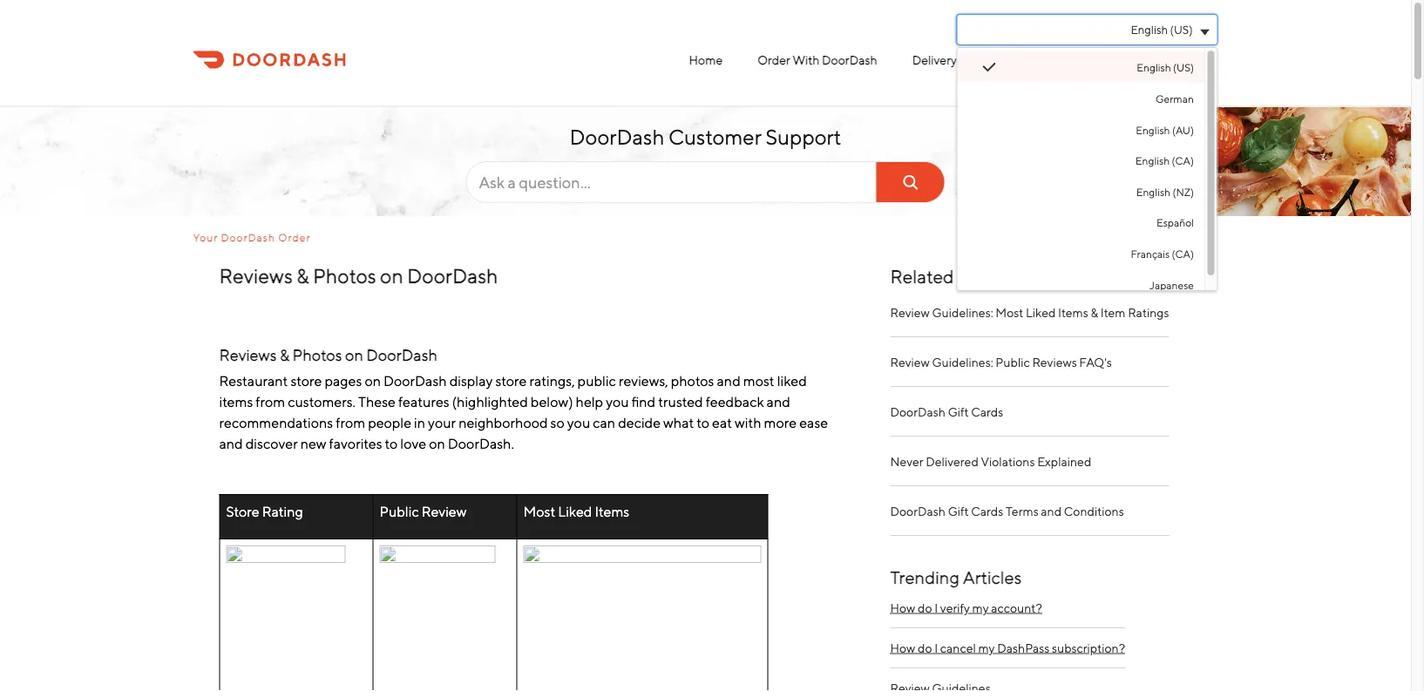 Task type: locate. For each thing, give the bounding box(es) containing it.
2 i from the top
[[935, 641, 938, 655]]

your doordash order link
[[193, 231, 318, 244]]

1 vertical spatial you
[[567, 414, 590, 431]]

& up restaurant
[[280, 346, 290, 365]]

0 vertical spatial with
[[793, 52, 820, 67]]

guidelines: down related articles
[[932, 306, 993, 320]]

my
[[972, 601, 989, 615], [979, 641, 995, 655]]

1 store from the left
[[291, 372, 322, 389]]

0 vertical spatial review
[[891, 306, 930, 320]]

gift for doordash gift cards terms and conditions
[[948, 504, 969, 519]]

to down people
[[385, 435, 398, 452]]

guidelines: for most
[[932, 306, 993, 320]]

doordash.
[[448, 435, 514, 452]]

english (us) inside option
[[1137, 62, 1194, 74]]

store up customers.
[[291, 372, 322, 389]]

français (ca)
[[1131, 248, 1194, 260]]

list box containing english (us)
[[957, 47, 1218, 300]]

english left (au)
[[1136, 124, 1170, 136]]

english left '(nz)'
[[1136, 186, 1170, 198]]

1 vertical spatial english (us)
[[1137, 62, 1194, 74]]

articles for trending articles
[[963, 568, 1022, 588]]

my right cancel
[[979, 641, 995, 655]]

0 horizontal spatial &
[[280, 346, 290, 365]]

photos inside reviews & photos on doordash restaurant store pages on doordash display store ratings, public reviews, photos and most liked items from customers. these features (highlighted below) help you find trusted feedback and recommendations from people in your neighborhood so you can decide what to eat with more ease and discover new favorites to love on doordash.
[[293, 346, 342, 365]]

1 vertical spatial i
[[935, 641, 938, 655]]

english (us) up topics link
[[1131, 23, 1193, 36]]

2 (ca) from the top
[[1172, 248, 1194, 260]]

1 vertical spatial articles
[[963, 568, 1022, 588]]

1 horizontal spatial to
[[697, 414, 710, 431]]

1 horizontal spatial support
[[959, 52, 1004, 67]]

cards left terms
[[971, 504, 1004, 519]]

(us) up german
[[1173, 62, 1194, 74]]

1 guidelines: from the top
[[932, 306, 993, 320]]

1 do from the top
[[918, 601, 932, 615]]

1 gift from the top
[[948, 405, 969, 419]]

1 vertical spatial do
[[918, 641, 932, 655]]

i left verify
[[935, 601, 938, 615]]

popular
[[1038, 52, 1081, 67]]

and left discover
[[219, 435, 243, 452]]

1 vertical spatial how
[[891, 641, 916, 655]]

1 vertical spatial from
[[336, 414, 365, 431]]

english (us) up german
[[1137, 62, 1194, 74]]

english up german
[[1137, 62, 1171, 74]]

1 vertical spatial cards
[[971, 504, 1004, 519]]

how down trending at the bottom right
[[891, 601, 916, 615]]

english (us) inside button
[[1131, 23, 1193, 36]]

articles for related articles
[[958, 266, 1020, 287]]

1 horizontal spatial with
[[793, 52, 820, 67]]

0 vertical spatial my
[[972, 601, 989, 615]]

delivery
[[912, 52, 957, 67]]

i left cancel
[[935, 641, 938, 655]]

1 vertical spatial to
[[385, 435, 398, 452]]

(ca) down español
[[1172, 248, 1194, 260]]

(us) inside option
[[1173, 62, 1194, 74]]

related
[[891, 266, 954, 287]]

how
[[891, 601, 916, 615], [891, 641, 916, 655]]

favorites
[[329, 435, 382, 452]]

Preferred Language, English (US) button
[[957, 14, 1218, 45]]

articles up how do i verify my account? link at the bottom of the page
[[963, 568, 1022, 588]]

(us) up topics link
[[1170, 23, 1193, 36]]

my for account?
[[972, 601, 989, 615]]

gift down delivered
[[948, 504, 969, 519]]

reviews down 'your doordash order' link
[[219, 264, 293, 287]]

never
[[891, 455, 924, 469]]

discover
[[246, 435, 298, 452]]

0 horizontal spatial with
[[735, 414, 761, 431]]

photos
[[313, 264, 376, 287], [293, 346, 342, 365]]

1 vertical spatial support
[[766, 124, 842, 149]]

0 vertical spatial public
[[996, 355, 1030, 370]]

1 i from the top
[[935, 601, 938, 615]]

1 horizontal spatial you
[[606, 393, 629, 410]]

articles up review guidelines: most liked items & item ratings link
[[958, 266, 1020, 287]]

1 topics from the left
[[1083, 52, 1118, 67]]

order with doordash link
[[753, 45, 882, 74]]

0 vertical spatial liked
[[1026, 306, 1056, 320]]

review down related
[[891, 306, 930, 320]]

1 (ca) from the top
[[1172, 155, 1194, 167]]

(highlighted
[[452, 393, 528, 410]]

store up (highlighted
[[495, 372, 527, 389]]

1 vertical spatial review
[[891, 355, 930, 370]]

do for cancel
[[918, 641, 932, 655]]

how inside how do i cancel my dashpass subscription? link
[[891, 641, 916, 655]]

2 store from the left
[[495, 372, 527, 389]]

0 vertical spatial photos
[[313, 264, 376, 287]]

my for dashpass
[[979, 641, 995, 655]]

1 vertical spatial guidelines:
[[932, 355, 993, 370]]

your
[[193, 231, 218, 244]]

0 horizontal spatial support
[[766, 124, 842, 149]]

0 vertical spatial do
[[918, 601, 932, 615]]

(us)
[[1170, 23, 1193, 36], [1173, 62, 1194, 74]]

my inside how do i cancel my dashpass subscription? link
[[979, 641, 995, 655]]

can
[[593, 414, 616, 431]]

1 horizontal spatial most
[[996, 306, 1024, 320]]

(ca) down (au)
[[1172, 155, 1194, 167]]

new
[[300, 435, 327, 452]]

support right delivery
[[959, 52, 1004, 67]]

0 vertical spatial (ca)
[[1172, 155, 1194, 167]]

account?
[[991, 601, 1042, 615]]

0 vertical spatial i
[[935, 601, 938, 615]]

public down love at the bottom of the page
[[380, 503, 419, 520]]

dashpass
[[997, 641, 1050, 655]]

you up can
[[606, 393, 629, 410]]

do down trending at the bottom right
[[918, 601, 932, 615]]

guidelines: up doordash gift cards
[[932, 355, 993, 370]]

1 vertical spatial with
[[735, 414, 761, 431]]

0 horizontal spatial store
[[291, 372, 322, 389]]

decide
[[618, 414, 661, 431]]

home link
[[685, 45, 727, 74]]

and right terms
[[1041, 504, 1062, 519]]

how inside how do i verify my account? link
[[891, 601, 916, 615]]

1 horizontal spatial topics
[[1172, 52, 1207, 67]]

feedback
[[706, 393, 764, 410]]

1 vertical spatial &
[[1091, 306, 1099, 320]]

0 vertical spatial from
[[256, 393, 285, 410]]

2 horizontal spatial &
[[1091, 306, 1099, 320]]

doordash
[[822, 52, 878, 67], [570, 124, 665, 149], [221, 231, 276, 244], [407, 264, 498, 287], [366, 346, 438, 365], [384, 372, 447, 389], [891, 405, 946, 419], [891, 504, 946, 519]]

0 vertical spatial gift
[[948, 405, 969, 419]]

store
[[291, 372, 322, 389], [495, 372, 527, 389]]

2 how from the top
[[891, 641, 916, 655]]

gift
[[948, 405, 969, 419], [948, 504, 969, 519]]

restaurant
[[219, 372, 288, 389]]

0 horizontal spatial from
[[256, 393, 285, 410]]

gift up delivered
[[948, 405, 969, 419]]

order right home
[[758, 52, 790, 67]]

menu containing home
[[462, 45, 1211, 74]]

2 guidelines: from the top
[[932, 355, 993, 370]]

topics link
[[1168, 45, 1211, 74]]

support down the order with doordash link
[[766, 124, 842, 149]]

0 horizontal spatial liked
[[558, 503, 592, 520]]

1 vertical spatial (ca)
[[1172, 248, 1194, 260]]

0 horizontal spatial items
[[595, 503, 630, 520]]

2 gift from the top
[[948, 504, 969, 519]]

1 vertical spatial my
[[979, 641, 995, 655]]

love
[[400, 435, 426, 452]]

1 horizontal spatial items
[[1058, 306, 1089, 320]]

2 vertical spatial review
[[422, 503, 467, 520]]

2 cards from the top
[[971, 504, 1004, 519]]

review guidelines: public reviews faq's link
[[891, 338, 1169, 387]]

0 vertical spatial you
[[606, 393, 629, 410]]

review up doordash gift cards
[[891, 355, 930, 370]]

& left the "item" in the top of the page
[[1091, 306, 1099, 320]]

how for how do i verify my account?
[[891, 601, 916, 615]]

these
[[358, 393, 396, 410]]

topics down english (us) button
[[1083, 52, 1118, 67]]

cards for doordash gift cards terms and conditions
[[971, 504, 1004, 519]]

never delivered violations explained link
[[891, 437, 1169, 487]]

trusted
[[658, 393, 703, 410]]

review for review guidelines: public reviews faq's
[[891, 355, 930, 370]]

to left eat
[[697, 414, 710, 431]]

neighborhood
[[459, 414, 548, 431]]

0 vertical spatial articles
[[958, 266, 1020, 287]]

from up favorites
[[336, 414, 365, 431]]

0 horizontal spatial most
[[523, 503, 555, 520]]

menu
[[462, 45, 1211, 74]]

topics
[[1083, 52, 1118, 67], [1172, 52, 1207, 67]]

from up recommendations
[[256, 393, 285, 410]]

0 horizontal spatial public
[[380, 503, 419, 520]]

0 vertical spatial english (us)
[[1131, 23, 1193, 36]]

reviews inside reviews & photos on doordash restaurant store pages on doordash display store ratings, public reviews, photos and most liked items from customers. these features (highlighted below) help you find trusted feedback and recommendations from people in your neighborhood so you can decide what to eat with more ease and discover new favorites to love on doordash.
[[219, 346, 277, 365]]

english inside button
[[1131, 23, 1168, 36]]

in
[[414, 414, 425, 431]]

2 do from the top
[[918, 641, 932, 655]]

recommendations
[[219, 414, 333, 431]]

1 horizontal spatial &
[[297, 264, 309, 287]]

order up reviews & photos on doordash
[[278, 231, 311, 244]]

with
[[793, 52, 820, 67], [735, 414, 761, 431]]

english (us)
[[1131, 23, 1193, 36], [1137, 62, 1194, 74]]

1 how from the top
[[891, 601, 916, 615]]

français
[[1131, 248, 1170, 260]]

consumer help home image
[[193, 49, 346, 71]]

1 cards from the top
[[971, 405, 1004, 419]]

reviews up restaurant
[[219, 346, 277, 365]]

pages
[[325, 372, 362, 389]]

english
[[1131, 23, 1168, 36], [1137, 62, 1171, 74], [1136, 124, 1170, 136], [1135, 155, 1170, 167], [1136, 186, 1170, 198]]

i
[[935, 601, 938, 615], [935, 641, 938, 655]]

review guidelines: most liked items & item ratings link
[[891, 288, 1169, 338]]

0 vertical spatial guidelines:
[[932, 306, 993, 320]]

1 horizontal spatial store
[[495, 372, 527, 389]]

you
[[606, 393, 629, 410], [567, 414, 590, 431]]

0 horizontal spatial topics
[[1083, 52, 1118, 67]]

topics up german
[[1172, 52, 1207, 67]]

1 vertical spatial order
[[278, 231, 311, 244]]

& for reviews & photos on doordash restaurant store pages on doordash display store ratings, public reviews, photos and most liked items from customers. these features (highlighted below) help you find trusted feedback and recommendations from people in your neighborhood so you can decide what to eat with more ease and discover new favorites to love on doordash.
[[280, 346, 290, 365]]

cards up the never delivered violations explained
[[971, 405, 1004, 419]]

0 horizontal spatial order
[[278, 231, 311, 244]]

text default image
[[982, 60, 996, 74]]

articles
[[958, 266, 1020, 287], [963, 568, 1022, 588]]

0 vertical spatial (us)
[[1170, 23, 1193, 36]]

1 vertical spatial (us)
[[1173, 62, 1194, 74]]

0 vertical spatial to
[[697, 414, 710, 431]]

cards
[[971, 405, 1004, 419], [971, 504, 1004, 519]]

german
[[1156, 93, 1194, 105]]

liked
[[1026, 306, 1056, 320], [558, 503, 592, 520]]

(ca) for français (ca)
[[1172, 248, 1194, 260]]

to
[[697, 414, 710, 431], [385, 435, 398, 452]]

popular topics
[[1038, 52, 1118, 67]]

public up doordash gift cards link
[[996, 355, 1030, 370]]

list box
[[957, 47, 1218, 300]]

(ca)
[[1172, 155, 1194, 167], [1172, 248, 1194, 260]]

my right verify
[[972, 601, 989, 615]]

& down 'your doordash order' link
[[297, 264, 309, 287]]

my inside how do i verify my account? link
[[972, 601, 989, 615]]

features
[[398, 393, 450, 410]]

items
[[1058, 306, 1089, 320], [595, 503, 630, 520]]

1 vertical spatial photos
[[293, 346, 342, 365]]

do left cancel
[[918, 641, 932, 655]]

find
[[632, 393, 656, 410]]

so
[[551, 414, 565, 431]]

review guidelines: public reviews faq's
[[891, 355, 1112, 370]]

0 vertical spatial how
[[891, 601, 916, 615]]

& inside reviews & photos on doordash restaurant store pages on doordash display store ratings, public reviews, photos and most liked items from customers. these features (highlighted below) help you find trusted feedback and recommendations from people in your neighborhood so you can decide what to eat with more ease and discover new favorites to love on doordash.
[[280, 346, 290, 365]]

you right 'so'
[[567, 414, 590, 431]]

how left cancel
[[891, 641, 916, 655]]

1 vertical spatial liked
[[558, 503, 592, 520]]

0 vertical spatial cards
[[971, 405, 1004, 419]]

0 horizontal spatial you
[[567, 414, 590, 431]]

photos for reviews & photos on doordash restaurant store pages on doordash display store ratings, public reviews, photos and most liked items from customers. these features (highlighted below) help you find trusted feedback and recommendations from people in your neighborhood so you can decide what to eat with more ease and discover new favorites to love on doordash.
[[293, 346, 342, 365]]

reviews
[[219, 264, 293, 287], [219, 346, 277, 365], [1033, 355, 1077, 370]]

review down love at the bottom of the page
[[422, 503, 467, 520]]

english up topics link
[[1131, 23, 1168, 36]]

1 vertical spatial most
[[523, 503, 555, 520]]

0 vertical spatial order
[[758, 52, 790, 67]]

2 vertical spatial &
[[280, 346, 290, 365]]

1 vertical spatial gift
[[948, 504, 969, 519]]

do
[[918, 601, 932, 615], [918, 641, 932, 655]]

0 vertical spatial &
[[297, 264, 309, 287]]



Task type: vqa. For each thing, say whether or not it's contained in the screenshot.
Violations
yes



Task type: describe. For each thing, give the bounding box(es) containing it.
1 horizontal spatial public
[[996, 355, 1030, 370]]

delivered
[[926, 455, 979, 469]]

(nz)
[[1172, 186, 1194, 198]]

ease
[[800, 414, 828, 431]]

(au)
[[1172, 124, 1194, 136]]

more
[[764, 414, 797, 431]]

violations
[[981, 455, 1035, 469]]

(ca) for english (ca)
[[1172, 155, 1194, 167]]

never delivered violations explained
[[891, 455, 1094, 469]]

display
[[450, 372, 493, 389]]

how for how do i cancel my dashpass subscription?
[[891, 641, 916, 655]]

0 horizontal spatial to
[[385, 435, 398, 452]]

english (au)
[[1136, 124, 1194, 136]]

delivery support link
[[908, 45, 1008, 74]]

1 vertical spatial public
[[380, 503, 419, 520]]

photos
[[671, 372, 714, 389]]

0 vertical spatial support
[[959, 52, 1004, 67]]

& for reviews & photos on doordash
[[297, 264, 309, 287]]

related articles
[[891, 266, 1020, 287]]

conditions
[[1064, 504, 1124, 519]]

0 vertical spatial most
[[996, 306, 1024, 320]]

guidelines: for public
[[932, 355, 993, 370]]

1 horizontal spatial from
[[336, 414, 365, 431]]

order with doordash
[[758, 52, 878, 67]]

english (ca)
[[1135, 155, 1194, 167]]

doordash gift cards
[[891, 405, 1004, 419]]

reviews for reviews & photos on doordash restaurant store pages on doordash display store ratings, public reviews, photos and most liked items from customers. these features (highlighted below) help you find trusted feedback and recommendations from people in your neighborhood so you can decide what to eat with more ease and discover new favorites to love on doordash.
[[219, 346, 277, 365]]

with inside reviews & photos on doordash restaurant store pages on doordash display store ratings, public reviews, photos and most liked items from customers. these features (highlighted below) help you find trusted feedback and recommendations from people in your neighborhood so you can decide what to eat with more ease and discover new favorites to love on doordash.
[[735, 414, 761, 431]]

and up more
[[767, 393, 791, 410]]

and up feedback at bottom
[[717, 372, 741, 389]]

español
[[1156, 217, 1194, 229]]

customers.
[[288, 393, 356, 410]]

items
[[219, 393, 253, 410]]

your doordash order
[[193, 231, 311, 244]]

doordash gift cards terms and conditions link
[[891, 487, 1169, 536]]

doordash gift cards link
[[891, 387, 1169, 437]]

subscription?
[[1052, 641, 1125, 655]]

i for cancel
[[935, 641, 938, 655]]

people
[[368, 414, 412, 431]]

Ask a question... text field
[[466, 161, 945, 203]]

store
[[226, 503, 259, 520]]

reviews left faq's at right bottom
[[1033, 355, 1077, 370]]

english inside option
[[1137, 62, 1171, 74]]

doordash gift cards terms and conditions
[[891, 504, 1124, 519]]

1 horizontal spatial liked
[[1026, 306, 1056, 320]]

your
[[428, 414, 456, 431]]

what
[[663, 414, 694, 431]]

cards for doordash gift cards
[[971, 405, 1004, 419]]

verify
[[940, 601, 970, 615]]

english down english (au)
[[1135, 155, 1170, 167]]

most liked items
[[523, 503, 630, 520]]

faq's
[[1080, 355, 1112, 370]]

ratings
[[1128, 306, 1169, 320]]

(us) inside button
[[1170, 23, 1193, 36]]

trending articles
[[891, 568, 1022, 588]]

public
[[578, 372, 616, 389]]

japanese
[[1149, 279, 1194, 291]]

help
[[576, 393, 603, 410]]

reviews,
[[619, 372, 668, 389]]

liked
[[777, 372, 807, 389]]

home
[[689, 52, 723, 67]]

trending
[[891, 568, 960, 588]]

how do i cancel my dashpass subscription?
[[891, 641, 1125, 655]]

most
[[743, 372, 775, 389]]

public review
[[380, 503, 467, 520]]

cancel
[[940, 641, 976, 655]]

1 vertical spatial items
[[595, 503, 630, 520]]

review guidelines: most liked items & item ratings
[[891, 306, 1169, 320]]

rating
[[262, 503, 303, 520]]

how do i verify my account?
[[891, 601, 1042, 615]]

customer
[[669, 124, 762, 149]]

english (us) option
[[958, 51, 1204, 82]]

review for review guidelines: most liked items & item ratings
[[891, 306, 930, 320]]

do for verify
[[918, 601, 932, 615]]

reviews for reviews & photos on doordash
[[219, 264, 293, 287]]

eat
[[712, 414, 732, 431]]

gift for doordash gift cards
[[948, 405, 969, 419]]

popular topics button
[[1034, 45, 1142, 74]]

below)
[[531, 393, 573, 410]]

delivery support
[[912, 52, 1004, 67]]

1 horizontal spatial order
[[758, 52, 790, 67]]

topics inside 'popup button'
[[1083, 52, 1118, 67]]

reviews & photos on doordash restaurant store pages on doordash display store ratings, public reviews, photos and most liked items from customers. these features (highlighted below) help you find trusted feedback and recommendations from people in your neighborhood so you can decide what to eat with more ease and discover new favorites to love on doordash.
[[219, 346, 831, 452]]

ratings,
[[530, 372, 575, 389]]

item
[[1101, 306, 1126, 320]]

i for verify
[[935, 601, 938, 615]]

explained
[[1038, 455, 1092, 469]]

2 topics from the left
[[1172, 52, 1207, 67]]

doordash customer support
[[570, 124, 842, 149]]

photos for reviews & photos on doordash
[[313, 264, 376, 287]]

0 vertical spatial items
[[1058, 306, 1089, 320]]

reviews & photos on doordash
[[219, 264, 498, 287]]

how do i cancel my dashpass subscription? link
[[891, 629, 1125, 669]]

english (nz)
[[1136, 186, 1194, 198]]

terms
[[1006, 504, 1039, 519]]

store rating
[[226, 503, 303, 520]]

how do i verify my account? link
[[891, 589, 1125, 629]]



